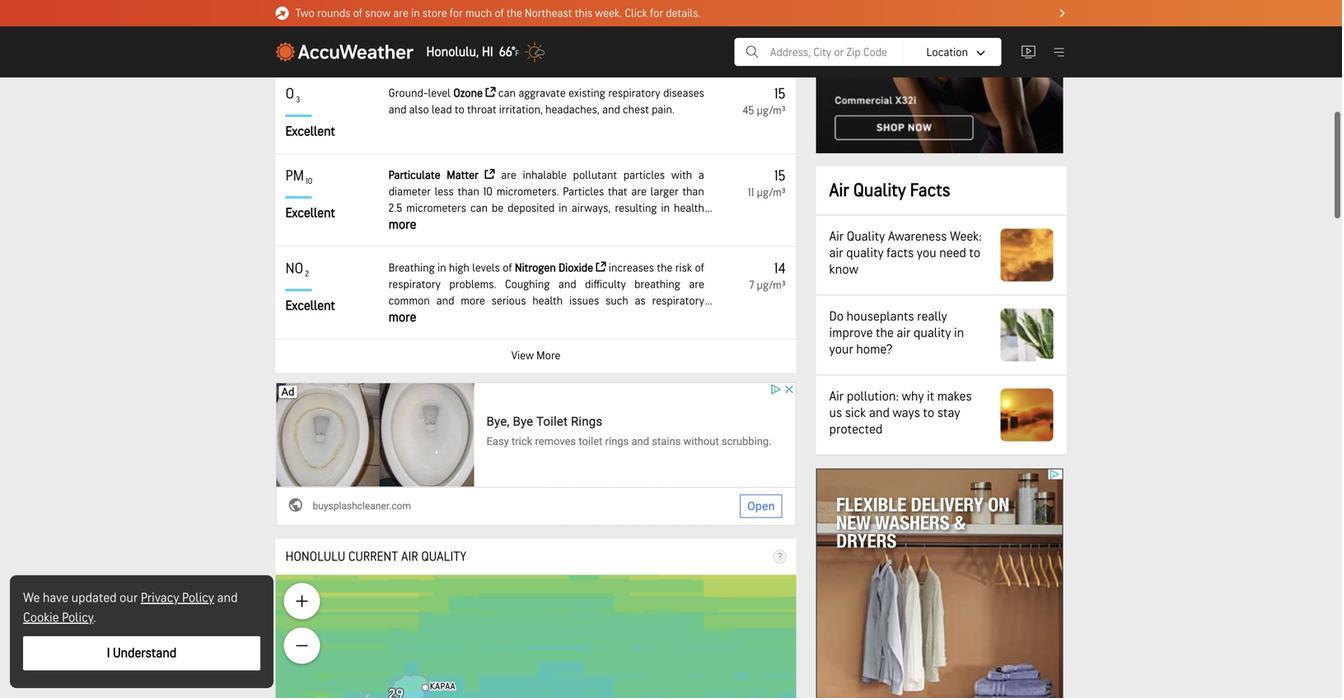 Task type: describe. For each thing, give the bounding box(es) containing it.
diameter for pm
[[389, 185, 431, 199]]

µg/m³ for o
[[757, 104, 786, 118]]

or inside 'are          inhalable pollutant particles with a diameter less than 10 micrometers.          particles that are larger than 2.5 micrometers can be deposited in airways, resulting in          health issues. exposure can result in eye and throat irritation, coughing or difficulty          breathing, and aggravated asthma. more frequent and excessive exposure can result in more          serious health effects.'
[[389, 234, 399, 248]]

a for 2.5
[[699, 0, 705, 8]]

no
[[286, 260, 303, 278]]

1 vertical spatial result
[[493, 218, 521, 232]]

air for air quality awareness week: air quality facts you need to know
[[830, 229, 844, 245]]

common
[[389, 294, 430, 308]]

health inside increases the risk of respiratory problems. coughing and difficulty breathing are common and          more serious health issues such as respiratory infections can occur with longer exposure.
[[533, 294, 563, 308]]

can inside can aggravate existing respiratory          diseases and also lead to throat irritation, headaches, and chest pain.
[[498, 87, 516, 100]]

health down larger at the top
[[674, 201, 705, 215]]

and up levels
[[497, 234, 515, 248]]

our
[[120, 590, 138, 606]]

honolulu
[[286, 549, 345, 565]]

increases the risk of respiratory problems. coughing and difficulty breathing are common and          more serious health issues such as respiratory infections can occur with longer exposure.
[[389, 261, 705, 324]]

two rounds of snow are in store for much of the northeast this week. click for details.
[[296, 6, 701, 20]]

awareness
[[888, 229, 947, 245]]

and up the diseases at top
[[664, 60, 682, 74]]

stay
[[938, 405, 961, 421]]

2.5 inside 'are          inhalable pollutant particles with a diameter less than 10 micrometers.          particles that are larger than 2.5 micrometers can be deposited in airways, resulting in          health issues. exposure can result in eye and throat irritation, coughing or difficulty          breathing, and aggravated asthma. more frequent and excessive exposure can result in more          serious health effects.'
[[389, 201, 402, 215]]

quality for awareness
[[847, 229, 885, 245]]

we
[[23, 590, 40, 606]]

two
[[296, 6, 315, 20]]

1 vertical spatial lungs
[[496, 43, 522, 57]]

lead
[[432, 103, 452, 117]]

of inside increases the risk of respiratory problems. coughing and difficulty breathing are common and          more serious health issues such as respiratory infections can occur with longer exposure.
[[695, 261, 705, 275]]

are up micrometers.
[[501, 168, 517, 182]]

particles
[[563, 185, 604, 199]]

serious inside 'are          inhalable pollutant particles with a diameter less than 10 micrometers.          particles that are larger than 2.5 micrometers can be deposited in airways, resulting in          health issues. exposure can result in eye and throat irritation, coughing or difficulty          breathing, and aggravated asthma. more frequent and excessive exposure can result in more          serious health effects.'
[[571, 251, 606, 265]]

your
[[830, 342, 854, 358]]

do houseplants really improve the air quality in your home?
[[830, 309, 965, 358]]

asthma.
[[575, 234, 612, 248]]

quality for facts
[[854, 180, 906, 202]]

than for pm
[[458, 185, 480, 199]]

health down asthma.
[[608, 251, 639, 265]]

cookie
[[23, 610, 59, 626]]

and down nitrogen dioxide link
[[559, 278, 577, 291]]

of right levels
[[503, 261, 512, 275]]

aggravated inside the are          inhalable pollutant particles with a diameter less than          2.5 micrometers that can enter the lungs and bloodstream, resulting in serious health issues.          the most severe impacts are on the lungs and heart. exposure can result in coughing or          difficulty breathing, aggravated asthma, and the development of chronic respiratory disease.
[[559, 60, 613, 74]]

us
[[830, 405, 843, 421]]

irritation, inside can aggravate existing respiratory          diseases and also lead to throat irritation, headaches, and chest pain.
[[499, 103, 543, 117]]

the right the 'on'
[[474, 43, 489, 57]]

do
[[830, 309, 844, 325]]

air inside air quality awareness week: air quality facts you need to know
[[830, 245, 844, 261]]

f
[[515, 48, 519, 58]]

high
[[449, 261, 470, 275]]

and down problems. at the left top of the page
[[437, 294, 455, 308]]

are right snow
[[393, 6, 409, 20]]

excellent for no
[[286, 298, 335, 314]]

exposure.
[[545, 311, 590, 324]]

10 inside pm 10
[[306, 176, 313, 186]]

air quality facts
[[830, 180, 951, 202]]

risk
[[676, 261, 692, 275]]

excellent for o
[[286, 123, 335, 140]]

particles for 2.5
[[630, 0, 671, 8]]

two rounds of snow are in store for much of the northeast this week. click for details. link
[[276, 0, 1067, 26]]

facts
[[911, 180, 951, 202]]

more for no
[[389, 309, 417, 326]]

15 45 µg/m³
[[743, 85, 786, 118]]

and up risk
[[687, 234, 705, 248]]

0 vertical spatial lungs
[[657, 10, 683, 24]]

coughing inside the are          inhalable pollutant particles with a diameter less than          2.5 micrometers that can enter the lungs and bloodstream, resulting in serious health issues.          the most severe impacts are on the lungs and heart. exposure can result in coughing or          difficulty breathing, aggravated asthma, and the development of chronic respiratory disease.
[[389, 60, 433, 74]]

the inside increases the risk of respiratory problems. coughing and difficulty breathing are common and          more serious health issues such as respiratory infections can occur with longer exposure.
[[657, 261, 673, 275]]

a for pm
[[699, 168, 705, 182]]

7
[[750, 278, 755, 292]]

pain.
[[652, 103, 675, 117]]

development
[[389, 76, 451, 90]]

are left larger at the top
[[632, 185, 647, 199]]

heart.
[[553, 43, 581, 57]]

matter
[[447, 168, 479, 182]]

increases
[[609, 261, 654, 275]]

66°
[[499, 44, 515, 60]]

levels
[[473, 261, 500, 275]]

this
[[575, 6, 593, 20]]

difficulty inside the are          inhalable pollutant particles with a diameter less than          2.5 micrometers that can enter the lungs and bloodstream, resulting in serious health issues.          the most severe impacts are on the lungs and heart. exposure can result in coughing or          difficulty breathing, aggravated asthma, and the development of chronic respiratory disease.
[[456, 60, 497, 74]]

can inside increases the risk of respiratory problems. coughing and difficulty breathing are common and          more serious health issues such as respiratory infections can occur with longer exposure.
[[438, 311, 456, 324]]

existing
[[569, 87, 606, 100]]

2 vertical spatial quality
[[421, 549, 467, 565]]

as
[[635, 294, 646, 308]]

you
[[917, 245, 937, 261]]

less for pm
[[435, 185, 454, 199]]

larger
[[651, 185, 679, 199]]

14 7 µg/m³
[[750, 260, 786, 292]]

click
[[625, 6, 648, 20]]

are          inhalable pollutant particles with a diameter less than 10 micrometers.          particles that are larger than 2.5 micrometers can be deposited in airways, resulting in          health issues. exposure can result in eye and throat irritation, coughing or difficulty          breathing, and aggravated asthma. more frequent and excessive exposure can result in more          serious health effects.
[[389, 168, 705, 265]]

impacts
[[389, 43, 426, 57]]

cookie policy link
[[23, 610, 93, 626]]

do houseplants really improve the air quality in your home? link
[[816, 296, 1067, 375]]

resulting inside 'are          inhalable pollutant particles with a diameter less than 10 micrometers.          particles that are larger than 2.5 micrometers can be deposited in airways, resulting in          health issues. exposure can result in eye and throat irritation, coughing or difficulty          breathing, and aggravated asthma. more frequent and excessive exposure can result in more          serious health effects.'
[[615, 201, 657, 215]]

the inside do houseplants really improve the air quality in your home?
[[876, 325, 894, 341]]

respiratory inside the are          inhalable pollutant particles with a diameter less than          2.5 micrometers that can enter the lungs and bloodstream, resulting in serious health issues.          the most severe impacts are on the lungs and heart. exposure can result in coughing or          difficulty breathing, aggravated asthma, and the development of chronic respiratory disease.
[[504, 76, 556, 90]]

more inside 'are          inhalable pollutant particles with a diameter less than 10 micrometers.          particles that are larger than 2.5 micrometers can be deposited in airways, resulting in          health issues. exposure can result in eye and throat irritation, coughing or difficulty          breathing, and aggravated asthma. more frequent and excessive exposure can result in more          serious health effects.'
[[615, 234, 640, 248]]

exposure inside 'are          inhalable pollutant particles with a diameter less than 10 micrometers.          particles that are larger than 2.5 micrometers can be deposited in airways, resulting in          health issues. exposure can result in eye and throat irritation, coughing or difficulty          breathing, and aggravated asthma. more frequent and excessive exposure can result in more          serious health effects.'
[[425, 218, 468, 232]]

chevron down image
[[977, 50, 985, 55]]

health inside the are          inhalable pollutant particles with a diameter less than          2.5 micrometers that can enter the lungs and bloodstream, resulting in serious health issues.          the most severe impacts are on the lungs and heart. exposure can result in coughing or          difficulty breathing, aggravated asthma, and the development of chronic respiratory disease.
[[553, 27, 583, 41]]

0 horizontal spatial 2.5
[[306, 2, 316, 12]]

level
[[428, 87, 451, 100]]

view
[[512, 349, 534, 363]]

sick
[[845, 405, 867, 421]]

most
[[646, 27, 669, 41]]

diameter for 2.5
[[389, 10, 431, 24]]

coughing inside 'are          inhalable pollutant particles with a diameter less than 10 micrometers.          particles that are larger than 2.5 micrometers can be deposited in airways, resulting in          health issues. exposure can result in eye and throat irritation, coughing or difficulty          breathing, and aggravated asthma. more frequent and excessive exposure can result in more          serious health effects.'
[[661, 218, 705, 232]]

airways,
[[572, 201, 611, 215]]

of left snow
[[353, 6, 363, 20]]

the up most
[[637, 10, 653, 24]]

severe
[[673, 27, 705, 41]]

µg/m³ for pm
[[757, 186, 786, 199]]

serious inside the are          inhalable pollutant particles with a diameter less than          2.5 micrometers that can enter the lungs and bloodstream, resulting in serious health issues.          the most severe impacts are on the lungs and heart. exposure can result in coughing or          difficulty breathing, aggravated asthma, and the development of chronic respiratory disease.
[[514, 27, 549, 41]]

15 for pm
[[775, 167, 786, 185]]

inhalable for 2.5
[[535, 0, 579, 8]]

in inside do houseplants really improve the air quality in your home?
[[955, 325, 965, 341]]

it
[[927, 389, 935, 405]]

aggravate
[[519, 87, 566, 100]]

in down severe
[[696, 43, 705, 57]]

on
[[455, 43, 467, 57]]

45
[[743, 104, 755, 118]]

in up coughing
[[533, 251, 542, 265]]

store
[[423, 6, 447, 20]]

more for pm
[[389, 217, 417, 233]]

hi
[[482, 44, 493, 60]]

issues
[[570, 294, 599, 308]]

can up 'asthma,'
[[638, 43, 655, 57]]

in down larger at the top
[[661, 201, 670, 215]]

ozone link
[[454, 87, 496, 100]]

and down "ground-"
[[389, 103, 407, 117]]

can left be
[[471, 201, 488, 215]]

than right larger at the top
[[683, 185, 705, 199]]

less for 2.5
[[435, 10, 454, 24]]

can up problems. at the left top of the page
[[483, 251, 500, 265]]

air quality awareness week: air quality facts you need to know
[[830, 229, 982, 278]]

dioxide
[[559, 261, 593, 275]]

understand
[[113, 645, 177, 661]]

i
[[107, 645, 110, 661]]

and left chest
[[603, 103, 621, 117]]

honolulu current air quality
[[286, 549, 467, 565]]

respiratory inside can aggravate existing respiratory          diseases and also lead to throat irritation, headaches, and chest pain.
[[608, 87, 661, 100]]

are left the 'on'
[[433, 43, 448, 57]]

nitrogen
[[515, 261, 556, 275]]

the
[[624, 27, 642, 41]]

ground-level
[[389, 87, 454, 100]]

effects.
[[641, 251, 676, 265]]

improve
[[830, 325, 873, 341]]

result inside the are          inhalable pollutant particles with a diameter less than          2.5 micrometers that can enter the lungs and bloodstream, resulting in serious health issues.          the most severe impacts are on the lungs and heart. exposure can result in coughing or          difficulty breathing, aggravated asthma, and the development of chronic respiratory disease.
[[662, 43, 689, 57]]

rounds
[[317, 6, 351, 20]]

or inside the are          inhalable pollutant particles with a diameter less than          2.5 micrometers that can enter the lungs and bloodstream, resulting in serious health issues.          the most severe impacts are on the lungs and heart. exposure can result in coughing or          difficulty breathing, aggravated asthma, and the development of chronic respiratory disease.
[[440, 60, 449, 74]]

10 inside 'are          inhalable pollutant particles with a diameter less than 10 micrometers.          particles that are larger than 2.5 micrometers can be deposited in airways, resulting in          health issues. exposure can result in eye and throat irritation, coughing or difficulty          breathing, and aggravated asthma. more frequent and excessive exposure can result in more          serious health effects.'
[[484, 185, 493, 199]]

eye
[[538, 218, 554, 232]]

air for air quality facts
[[830, 180, 850, 202]]

1 for from the left
[[450, 6, 463, 20]]

excessive
[[389, 251, 434, 265]]

difficulty inside increases the risk of respiratory problems. coughing and difficulty breathing are common and          more serious health issues such as respiratory infections can occur with longer exposure.
[[585, 278, 626, 291]]

are          inhalable pollutant particles with a diameter less than          2.5 micrometers that can enter the lungs and bloodstream, resulting in serious health issues.          the most severe impacts are on the lungs and heart. exposure can result in coughing or          difficulty breathing, aggravated asthma, and the development of chronic respiratory disease.
[[389, 0, 705, 90]]

deposited
[[508, 201, 555, 215]]

and right eye in the top of the page
[[558, 218, 576, 232]]

map region
[[276, 575, 797, 698]]

hamburger image
[[1052, 45, 1067, 59]]

have
[[43, 590, 68, 606]]



Task type: vqa. For each thing, say whether or not it's contained in the screenshot.
middle to
yes



Task type: locate. For each thing, give the bounding box(es) containing it.
0 horizontal spatial difficulty
[[402, 234, 443, 248]]

0 vertical spatial result
[[662, 43, 689, 57]]

0 vertical spatial pollutant
[[582, 0, 626, 8]]

0 vertical spatial that
[[564, 10, 584, 24]]

throat up asthma.
[[580, 218, 609, 232]]

0 vertical spatial serious
[[514, 27, 549, 41]]

really
[[918, 309, 948, 325]]

2 horizontal spatial 2.5
[[483, 10, 497, 24]]

3 µg/m³ from the top
[[757, 278, 786, 292]]

diseases
[[663, 87, 705, 100]]

2 15 from the top
[[775, 167, 786, 185]]

1 horizontal spatial quality
[[914, 325, 952, 341]]

10 up be
[[484, 185, 493, 199]]

µg/m³ for no
[[757, 278, 786, 292]]

0 vertical spatial throat
[[467, 103, 497, 117]]

.
[[93, 610, 96, 626]]

14
[[775, 260, 786, 278]]

policy right privacy
[[182, 590, 214, 606]]

2 vertical spatial to
[[924, 405, 935, 421]]

for
[[450, 6, 463, 20], [650, 6, 664, 20]]

1 vertical spatial difficulty
[[402, 234, 443, 248]]

more right the view
[[537, 349, 561, 363]]

1 a from the top
[[699, 0, 705, 8]]

more down bloodstream,
[[389, 42, 417, 58]]

quality inside do houseplants really improve the air quality in your home?
[[914, 325, 952, 341]]

coughing
[[389, 60, 433, 74], [661, 218, 705, 232]]

0 vertical spatial resulting
[[455, 27, 498, 41]]

15 inside 15 11 µg/m³
[[775, 167, 786, 185]]

1 less from the top
[[435, 10, 454, 24]]

less inside 'are          inhalable pollutant particles with a diameter less than 10 micrometers.          particles that are larger than 2.5 micrometers can be deposited in airways, resulting in          health issues. exposure can result in eye and throat irritation, coughing or difficulty          breathing, and aggravated asthma. more frequent and excessive exposure can result in more          serious health effects.'
[[435, 185, 454, 199]]

1 vertical spatial policy
[[62, 610, 93, 626]]

with for 2.5
[[675, 0, 695, 8]]

such
[[606, 294, 629, 308]]

2.5 left 'rounds'
[[306, 2, 316, 12]]

difficulty up excessive on the top left of the page
[[402, 234, 443, 248]]

2 excellent from the top
[[286, 205, 335, 221]]

0 horizontal spatial advertisement element
[[276, 382, 797, 526]]

particles inside 'are          inhalable pollutant particles with a diameter less than 10 micrometers.          particles that are larger than 2.5 micrometers can be deposited in airways, resulting in          health issues. exposure can result in eye and throat irritation, coughing or difficulty          breathing, and aggravated asthma. more frequent and excessive exposure can result in more          serious health effects.'
[[624, 168, 665, 182]]

0 horizontal spatial 10
[[306, 176, 313, 186]]

lungs right hi
[[496, 43, 522, 57]]

0 vertical spatial excellent
[[286, 123, 335, 140]]

than for 2.5
[[457, 10, 479, 24]]

1 vertical spatial particles
[[624, 168, 665, 182]]

breathing
[[635, 278, 681, 291]]

1 horizontal spatial difficulty
[[456, 60, 497, 74]]

snow
[[365, 6, 391, 20]]

more down 'common'
[[389, 309, 417, 326]]

to for air quality awareness week: air quality facts you need to know
[[970, 245, 981, 261]]

in left high
[[438, 261, 446, 275]]

0 horizontal spatial breathing,
[[446, 234, 494, 248]]

more
[[389, 42, 417, 58], [389, 217, 417, 233], [544, 251, 569, 265], [461, 294, 485, 308], [389, 309, 417, 326]]

quality down really
[[914, 325, 952, 341]]

15 11 µg/m³
[[748, 167, 786, 199]]

1 horizontal spatial policy
[[182, 590, 214, 606]]

a
[[699, 0, 705, 8], [699, 168, 705, 182]]

1 µg/m³ from the top
[[757, 104, 786, 118]]

0 vertical spatial breathing,
[[504, 60, 553, 74]]

pollutant inside 'are          inhalable pollutant particles with a diameter less than 10 micrometers.          particles that are larger than 2.5 micrometers can be deposited in airways, resulting in          health issues. exposure can result in eye and throat irritation, coughing or difficulty          breathing, and aggravated asthma. more frequent and excessive exposure can result in more          serious health effects.'
[[573, 168, 617, 182]]

and inside air pollution: why it makes us sick and ways to stay protected
[[870, 405, 890, 421]]

search image
[[745, 42, 761, 62]]

in inside two rounds of snow are in store for much of the northeast this week. click for details. link
[[411, 6, 420, 20]]

to inside air pollution: why it makes us sick and ways to stay protected
[[924, 405, 935, 421]]

air right 15 11 µg/m³
[[830, 180, 850, 202]]

northeast
[[525, 6, 572, 20]]

1 horizontal spatial throat
[[580, 218, 609, 232]]

also
[[409, 103, 429, 117]]

pm
[[286, 167, 304, 185]]

be
[[492, 201, 504, 215]]

air
[[830, 245, 844, 261], [897, 325, 911, 341]]

1 horizontal spatial coughing
[[661, 218, 705, 232]]

result up coughing
[[503, 251, 530, 265]]

0 vertical spatial or
[[440, 60, 449, 74]]

breaking news image
[[276, 7, 289, 20]]

that inside 'are          inhalable pollutant particles with a diameter less than 10 micrometers.          particles that are larger than 2.5 micrometers can be deposited in airways, resulting in          health issues. exposure can result in eye and throat irritation, coughing or difficulty          breathing, and aggravated asthma. more frequent and excessive exposure can result in more          serious health effects.'
[[608, 185, 628, 199]]

air inside air pollution: why it makes us sick and ways to stay protected
[[830, 389, 844, 405]]

resulting down larger at the top
[[615, 201, 657, 215]]

0 vertical spatial quality
[[854, 180, 906, 202]]

are
[[516, 0, 531, 8], [393, 6, 409, 20], [433, 43, 448, 57], [501, 168, 517, 182], [632, 185, 647, 199], [689, 278, 705, 291]]

1 horizontal spatial issues.
[[588, 27, 620, 41]]

week.
[[595, 6, 623, 20]]

air pollution: why it makes us sick and ways to stay protected
[[830, 389, 972, 438]]

2 vertical spatial µg/m³
[[757, 278, 786, 292]]

more inside 'are          inhalable pollutant particles with a diameter less than 10 micrometers.          particles that are larger than 2.5 micrometers can be deposited in airways, resulting in          health issues. exposure can result in eye and throat irritation, coughing or difficulty          breathing, and aggravated asthma. more frequent and excessive exposure can result in more          serious health effects.'
[[544, 251, 569, 265]]

can
[[587, 10, 605, 24], [638, 43, 655, 57], [498, 87, 516, 100], [471, 201, 488, 215], [472, 218, 490, 232], [483, 251, 500, 265], [438, 311, 456, 324]]

1 horizontal spatial micrometers
[[500, 10, 560, 24]]

to
[[455, 103, 465, 117], [970, 245, 981, 261], [924, 405, 935, 421]]

to inside air quality awareness week: air quality facts you need to know
[[970, 245, 981, 261]]

1 vertical spatial throat
[[580, 218, 609, 232]]

particles inside the are          inhalable pollutant particles with a diameter less than          2.5 micrometers that can enter the lungs and bloodstream, resulting in serious health issues.          the most severe impacts are on the lungs and heart. exposure can result in coughing or          difficulty breathing, aggravated asthma, and the development of chronic respiratory disease.
[[630, 0, 671, 8]]

micrometers up f
[[500, 10, 560, 24]]

pollutant for pm
[[573, 168, 617, 182]]

advertisement element
[[816, 0, 1064, 153], [276, 382, 797, 526]]

1 vertical spatial advertisement element
[[276, 382, 797, 526]]

chevron right image
[[1060, 9, 1065, 17]]

0 horizontal spatial more
[[537, 349, 561, 363]]

0 horizontal spatial micrometers
[[406, 201, 466, 215]]

than down matter
[[458, 185, 480, 199]]

air up know
[[830, 245, 844, 261]]

1 vertical spatial inhalable
[[523, 168, 567, 182]]

irritation, inside 'are          inhalable pollutant particles with a diameter less than 10 micrometers.          particles that are larger than 2.5 micrometers can be deposited in airways, resulting in          health issues. exposure can result in eye and throat irritation, coughing or difficulty          breathing, and aggravated asthma. more frequent and excessive exposure can result in more          serious health effects.'
[[613, 218, 657, 232]]

respiratory up chest
[[608, 87, 661, 100]]

0 horizontal spatial that
[[564, 10, 584, 24]]

1 horizontal spatial breathing,
[[504, 60, 553, 74]]

0 vertical spatial particles
[[630, 0, 671, 8]]

are down risk
[[689, 278, 705, 291]]

2 vertical spatial serious
[[492, 294, 526, 308]]

pollutant for 2.5
[[582, 0, 626, 8]]

issues. inside the are          inhalable pollutant particles with a diameter less than          2.5 micrometers that can enter the lungs and bloodstream, resulting in serious health issues.          the most severe impacts are on the lungs and heart. exposure can result in coughing or          difficulty breathing, aggravated asthma, and the development of chronic respiratory disease.
[[588, 27, 620, 41]]

throat inside can aggravate existing respiratory          diseases and also lead to throat irritation, headaches, and chest pain.
[[467, 103, 497, 117]]

2 less from the top
[[435, 185, 454, 199]]

excellent down the 3
[[286, 123, 335, 140]]

nitrogen dioxide
[[515, 261, 596, 275]]

location
[[927, 46, 969, 59]]

respiratory down breathing
[[652, 294, 705, 308]]

ozone
[[454, 87, 486, 100]]

1 horizontal spatial irritation,
[[613, 218, 657, 232]]

lungs up most
[[657, 10, 683, 24]]

chronic
[[465, 76, 501, 90]]

diameter inside the are          inhalable pollutant particles with a diameter less than          2.5 micrometers that can enter the lungs and bloodstream, resulting in serious health issues.          the most severe impacts are on the lungs and heart. exposure can result in coughing or          difficulty breathing, aggravated asthma, and the development of chronic respiratory disease.
[[389, 10, 431, 24]]

can up the exposure
[[472, 218, 490, 232]]

issues. up excessive on the top left of the page
[[389, 218, 421, 232]]

quality right current
[[421, 549, 467, 565]]

1 horizontal spatial 10
[[484, 185, 493, 199]]

air quality awareness week: air quality facts you need to know link
[[816, 216, 1067, 296]]

disease.
[[558, 76, 597, 90]]

2
[[305, 269, 309, 279]]

1 horizontal spatial resulting
[[615, 201, 657, 215]]

throat
[[467, 103, 497, 117], [580, 218, 609, 232]]

bloodstream,
[[389, 27, 451, 41]]

0 horizontal spatial policy
[[62, 610, 93, 626]]

are right much
[[516, 0, 531, 8]]

issues.
[[588, 27, 620, 41], [389, 218, 421, 232]]

aggravated inside 'are          inhalable pollutant particles with a diameter less than 10 micrometers.          particles that are larger than 2.5 micrometers can be deposited in airways, resulting in          health issues. exposure can result in eye and throat irritation, coughing or difficulty          breathing, and aggravated asthma. more frequent and excessive exposure can result in more          serious health effects.'
[[518, 234, 571, 248]]

2 vertical spatial difficulty
[[585, 278, 626, 291]]

2.5 up hi
[[483, 10, 497, 24]]

pollutant
[[582, 0, 626, 8], [573, 168, 617, 182]]

inhalable
[[535, 0, 579, 8], [523, 168, 567, 182]]

0 vertical spatial inhalable
[[535, 0, 579, 8]]

with inside increases the risk of respiratory problems. coughing and difficulty breathing are common and          more serious health issues such as respiratory infections can occur with longer exposure.
[[488, 311, 509, 324]]

3 excellent from the top
[[286, 298, 335, 314]]

resulting inside the are          inhalable pollutant particles with a diameter less than          2.5 micrometers that can enter the lungs and bloodstream, resulting in serious health issues.          the most severe impacts are on the lungs and heart. exposure can result in coughing or          difficulty breathing, aggravated asthma, and the development of chronic respiratory disease.
[[455, 27, 498, 41]]

excellent down 2
[[286, 298, 335, 314]]

why
[[902, 389, 924, 405]]

air
[[830, 180, 850, 202], [830, 229, 844, 245], [830, 389, 844, 405], [401, 549, 418, 565]]

0 horizontal spatial coughing
[[389, 60, 433, 74]]

15 for o
[[775, 85, 786, 103]]

0 horizontal spatial or
[[389, 234, 399, 248]]

ground-
[[389, 87, 428, 100]]

particles
[[630, 0, 671, 8], [624, 168, 665, 182]]

0 vertical spatial with
[[675, 0, 695, 8]]

1 vertical spatial excellent
[[286, 205, 335, 221]]

inhalable for pm
[[523, 168, 567, 182]]

1 horizontal spatial more
[[615, 234, 640, 248]]

15
[[775, 85, 786, 103], [775, 167, 786, 185]]

0 vertical spatial diameter
[[389, 10, 431, 24]]

0 horizontal spatial air
[[830, 245, 844, 261]]

chest
[[623, 103, 649, 117]]

particles for pm
[[624, 168, 665, 182]]

and inside we have updated our privacy policy and cookie policy .
[[217, 590, 238, 606]]

2.5 inside the are          inhalable pollutant particles with a diameter less than          2.5 micrometers that can enter the lungs and bloodstream, resulting in serious health issues.          the most severe impacts are on the lungs and heart. exposure can result in coughing or          difficulty breathing, aggravated asthma, and the development of chronic respiratory disease.
[[483, 10, 497, 24]]

0 horizontal spatial lungs
[[496, 43, 522, 57]]

diameter down particulate
[[389, 185, 431, 199]]

inhalable inside the are          inhalable pollutant particles with a diameter less than          2.5 micrometers that can enter the lungs and bloodstream, resulting in serious health issues.          the most severe impacts are on the lungs and heart. exposure can result in coughing or          difficulty breathing, aggravated asthma, and the development of chronic respiratory disease.
[[535, 0, 579, 8]]

with for pm
[[672, 168, 692, 182]]

more down eye in the top of the page
[[544, 251, 569, 265]]

need
[[940, 245, 967, 261]]

1 vertical spatial micrometers
[[406, 201, 466, 215]]

exposure up the exposure
[[425, 218, 468, 232]]

air right current
[[401, 549, 418, 565]]

1 horizontal spatial air
[[897, 325, 911, 341]]

inhalable inside 'are          inhalable pollutant particles with a diameter less than 10 micrometers.          particles that are larger than 2.5 micrometers can be deposited in airways, resulting in          health issues. exposure can result in eye and throat irritation, coughing or difficulty          breathing, and aggravated asthma. more frequent and excessive exposure can result in more          serious health effects.'
[[523, 168, 567, 182]]

a left 15 11 µg/m³
[[699, 168, 705, 182]]

2.5
[[306, 2, 316, 12], [483, 10, 497, 24], [389, 201, 402, 215]]

particulate matter
[[389, 168, 485, 182]]

the up the diseases at top
[[689, 60, 705, 74]]

irritation, up frequent
[[613, 218, 657, 232]]

µg/m³ inside 15 45 µg/m³
[[757, 104, 786, 118]]

can right ozone link
[[498, 87, 516, 100]]

irritation, down aggravate
[[499, 103, 543, 117]]

0 vertical spatial coughing
[[389, 60, 433, 74]]

throat down ozone link
[[467, 103, 497, 117]]

micrometers.
[[497, 185, 559, 199]]

can left enter
[[587, 10, 605, 24]]

1 horizontal spatial that
[[608, 185, 628, 199]]

more up excessive on the top left of the page
[[389, 217, 417, 233]]

excellent down pm 10
[[286, 205, 335, 221]]

inhalable up heart.
[[535, 0, 579, 8]]

0 horizontal spatial resulting
[[455, 27, 498, 41]]

1 vertical spatial with
[[672, 168, 692, 182]]

of inside the are          inhalable pollutant particles with a diameter less than          2.5 micrometers that can enter the lungs and bloodstream, resulting in serious health issues.          the most severe impacts are on the lungs and heart. exposure can result in coughing or          difficulty breathing, aggravated asthma, and the development of chronic respiratory disease.
[[453, 76, 463, 90]]

particulate
[[389, 168, 441, 182]]

in left store
[[411, 6, 420, 20]]

1 horizontal spatial or
[[440, 60, 449, 74]]

coughing down impacts
[[389, 60, 433, 74]]

with inside 'are          inhalable pollutant particles with a diameter less than 10 micrometers.          particles that are larger than 2.5 micrometers can be deposited in airways, resulting in          health issues. exposure can result in eye and throat irritation, coughing or difficulty          breathing, and aggravated asthma. more frequent and excessive exposure can result in more          serious health effects.'
[[672, 168, 692, 182]]

serious up f
[[514, 27, 549, 41]]

of right level
[[453, 76, 463, 90]]

breathing, inside 'are          inhalable pollutant particles with a diameter less than 10 micrometers.          particles that are larger than 2.5 micrometers can be deposited in airways, resulting in          health issues. exposure can result in eye and throat irritation, coughing or difficulty          breathing, and aggravated asthma. more frequent and excessive exposure can result in more          serious health effects.'
[[446, 234, 494, 248]]

air inside do houseplants really improve the air quality in your home?
[[897, 325, 911, 341]]

a inside the are          inhalable pollutant particles with a diameter less than          2.5 micrometers that can enter the lungs and bloodstream, resulting in serious health issues.          the most severe impacts are on the lungs and heart. exposure can result in coughing or          difficulty breathing, aggravated asthma, and the development of chronic respiratory disease.
[[699, 0, 705, 8]]

irritation,
[[499, 103, 543, 117], [613, 218, 657, 232]]

makes
[[938, 389, 972, 405]]

pollutant inside the are          inhalable pollutant particles with a diameter less than          2.5 micrometers that can enter the lungs and bloodstream, resulting in serious health issues.          the most severe impacts are on the lungs and heart. exposure can result in coughing or          difficulty breathing, aggravated asthma, and the development of chronic respiratory disease.
[[582, 0, 626, 8]]

micrometers inside the are          inhalable pollutant particles with a diameter less than          2.5 micrometers that can enter the lungs and bloodstream, resulting in serious health issues.          the most severe impacts are on the lungs and heart. exposure can result in coughing or          difficulty breathing, aggravated asthma, and the development of chronic respiratory disease.
[[500, 10, 560, 24]]

0 horizontal spatial to
[[455, 103, 465, 117]]

1 diameter from the top
[[389, 10, 431, 24]]

1 vertical spatial aggravated
[[518, 234, 571, 248]]

and up severe
[[687, 10, 705, 24]]

breathing, inside the are          inhalable pollutant particles with a diameter less than          2.5 micrometers that can enter the lungs and bloodstream, resulting in serious health issues.          the most severe impacts are on the lungs and heart. exposure can result in coughing or          difficulty breathing, aggravated asthma, and the development of chronic respiratory disease.
[[504, 60, 553, 74]]

particulate matter link
[[389, 168, 495, 182]]

in left eye in the top of the page
[[525, 218, 534, 232]]

1 vertical spatial pollutant
[[573, 168, 617, 182]]

longer
[[512, 311, 542, 324]]

much
[[466, 6, 492, 20]]

15 inside 15 45 µg/m³
[[775, 85, 786, 103]]

honolulu, hi 66° f
[[427, 44, 519, 60]]

occur
[[459, 311, 486, 324]]

breathing,
[[504, 60, 553, 74], [446, 234, 494, 248]]

fair
[[286, 31, 306, 47]]

1 vertical spatial less
[[435, 185, 454, 199]]

1 horizontal spatial lungs
[[657, 10, 683, 24]]

1 vertical spatial more
[[537, 349, 561, 363]]

1 vertical spatial exposure
[[425, 218, 468, 232]]

0 vertical spatial advertisement element
[[816, 0, 1064, 153]]

diameter inside 'are          inhalable pollutant particles with a diameter less than 10 micrometers.          particles that are larger than 2.5 micrometers can be deposited in airways, resulting in          health issues. exposure can result in eye and throat irritation, coughing or difficulty          breathing, and aggravated asthma. more frequent and excessive exposure can result in more          serious health effects.'
[[389, 185, 431, 199]]

pollutant up enter
[[582, 0, 626, 8]]

0 horizontal spatial throat
[[467, 103, 497, 117]]

1 15 from the top
[[775, 85, 786, 103]]

of right risk
[[695, 261, 705, 275]]

less inside the are          inhalable pollutant particles with a diameter less than          2.5 micrometers that can enter the lungs and bloodstream, resulting in serious health issues.          the most severe impacts are on the lungs and heart. exposure can result in coughing or          difficulty breathing, aggravated asthma, and the development of chronic respiratory disease.
[[435, 10, 454, 24]]

1 vertical spatial irritation,
[[613, 218, 657, 232]]

2 vertical spatial result
[[503, 251, 530, 265]]

ways
[[893, 405, 921, 421]]

Address, City or Zip Code text field
[[771, 46, 969, 59]]

more down problems. at the left top of the page
[[461, 294, 485, 308]]

2 µg/m³ from the top
[[757, 186, 786, 199]]

and down pollution:
[[870, 405, 890, 421]]

difficulty inside 'are          inhalable pollutant particles with a diameter less than 10 micrometers.          particles that are larger than 2.5 micrometers can be deposited in airways, resulting in          health issues. exposure can result in eye and throat irritation, coughing or difficulty          breathing, and aggravated asthma. more frequent and excessive exposure can result in more          serious health effects.'
[[402, 234, 443, 248]]

for right 'click'
[[650, 6, 664, 20]]

current
[[348, 549, 398, 565]]

aggravated
[[559, 60, 613, 74], [518, 234, 571, 248]]

home?
[[857, 342, 893, 358]]

to inside can aggravate existing respiratory          diseases and also lead to throat irritation, headaches, and chest pain.
[[455, 103, 465, 117]]

quality inside air quality awareness week: air quality facts you need to know
[[847, 245, 884, 261]]

in down 'particles' on the top of the page
[[559, 201, 568, 215]]

week:
[[950, 229, 982, 245]]

zoom in image
[[284, 583, 320, 619]]

2 for from the left
[[650, 6, 664, 20]]

in up makes
[[955, 325, 965, 341]]

micrometers down 'particulate matter'
[[406, 201, 466, 215]]

than right store
[[457, 10, 479, 24]]

particles up larger at the top
[[624, 168, 665, 182]]

particles up most
[[630, 0, 671, 8]]

of right much
[[495, 6, 504, 20]]

10 right "pm"
[[306, 176, 313, 186]]

1 horizontal spatial for
[[650, 6, 664, 20]]

quality inside air quality awareness week: air quality facts you need to know
[[847, 229, 885, 245]]

1 vertical spatial µg/m³
[[757, 186, 786, 199]]

serious up longer
[[492, 294, 526, 308]]

quality left facts
[[854, 180, 906, 202]]

0 vertical spatial more
[[615, 234, 640, 248]]

zoom out image
[[284, 628, 320, 664]]

and right f
[[529, 43, 547, 57]]

air inside air quality awareness week: air quality facts you need to know
[[830, 229, 844, 245]]

that inside the are          inhalable pollutant particles with a diameter less than          2.5 micrometers that can enter the lungs and bloodstream, resulting in serious health issues.          the most severe impacts are on the lungs and heart. exposure can result in coughing or          difficulty breathing, aggravated asthma, and the development of chronic respiratory disease.
[[564, 10, 584, 24]]

more inside increases the risk of respiratory problems. coughing and difficulty breathing are common and          more serious health issues such as respiratory infections can occur with longer exposure.
[[461, 294, 485, 308]]

excellent for pm
[[286, 205, 335, 221]]

µg/m³ inside 15 11 µg/m³
[[757, 186, 786, 199]]

0 vertical spatial policy
[[182, 590, 214, 606]]

1 vertical spatial resulting
[[615, 201, 657, 215]]

are inside increases the risk of respiratory problems. coughing and difficulty breathing are common and          more serious health issues such as respiratory infections can occur with longer exposure.
[[689, 278, 705, 291]]

with inside the are          inhalable pollutant particles with a diameter less than          2.5 micrometers that can enter the lungs and bloodstream, resulting in serious health issues.          the most severe impacts are on the lungs and heart. exposure can result in coughing or          difficulty breathing, aggravated asthma, and the development of chronic respiratory disease.
[[675, 0, 695, 8]]

problems.
[[450, 278, 497, 291]]

0 vertical spatial difficulty
[[456, 60, 497, 74]]

0 vertical spatial 15
[[775, 85, 786, 103]]

a up severe
[[699, 0, 705, 8]]

or up level
[[440, 60, 449, 74]]

1 horizontal spatial advertisement element
[[816, 0, 1064, 153]]

1 horizontal spatial to
[[924, 405, 935, 421]]

0 vertical spatial to
[[455, 103, 465, 117]]

air for air pollution: why it makes us sick and ways to stay protected
[[830, 389, 844, 405]]

to down week:
[[970, 245, 981, 261]]

1 horizontal spatial exposure
[[588, 43, 631, 57]]

1 vertical spatial breathing,
[[446, 234, 494, 248]]

houseplants
[[847, 309, 915, 325]]

a inside 'are          inhalable pollutant particles with a diameter less than 10 micrometers.          particles that are larger than 2.5 micrometers can be deposited in airways, resulting in          health issues. exposure can result in eye and throat irritation, coughing or difficulty          breathing, and aggravated asthma. more frequent and excessive exposure can result in more          serious health effects.'
[[699, 168, 705, 182]]

1 vertical spatial air
[[897, 325, 911, 341]]

that
[[564, 10, 584, 24], [608, 185, 628, 199]]

1 vertical spatial serious
[[571, 251, 606, 265]]

exposure
[[437, 251, 480, 265]]

issues. inside 'are          inhalable pollutant particles with a diameter less than 10 micrometers.          particles that are larger than 2.5 micrometers can be deposited in airways, resulting in          health issues. exposure can result in eye and throat irritation, coughing or difficulty          breathing, and aggravated asthma. more frequent and excessive exposure can result in more          serious health effects.'
[[389, 218, 421, 232]]

result down severe
[[662, 43, 689, 57]]

in up 66°
[[502, 27, 510, 41]]

coughing
[[505, 278, 550, 291]]

1 vertical spatial 15
[[775, 167, 786, 185]]

0 horizontal spatial quality
[[847, 245, 884, 261]]

that up heart.
[[564, 10, 584, 24]]

than inside the are          inhalable pollutant particles with a diameter less than          2.5 micrometers that can enter the lungs and bloodstream, resulting in serious health issues.          the most severe impacts are on the lungs and heart. exposure can result in coughing or          difficulty breathing, aggravated asthma, and the development of chronic respiratory disease.
[[457, 10, 479, 24]]

excellent
[[286, 123, 335, 140], [286, 205, 335, 221], [286, 298, 335, 314]]

1 vertical spatial or
[[389, 234, 399, 248]]

air up know
[[830, 229, 844, 245]]

air down the houseplants
[[897, 325, 911, 341]]

aggravated down eye in the top of the page
[[518, 234, 571, 248]]

to down it
[[924, 405, 935, 421]]

tooltip image
[[774, 550, 787, 564]]

0 vertical spatial air
[[830, 245, 844, 261]]

result down be
[[493, 218, 521, 232]]

more for 2.5
[[389, 42, 417, 58]]

to for air pollution: why it makes us sick and ways to stay protected
[[924, 405, 935, 421]]

asthma,
[[619, 60, 657, 74]]

2 diameter from the top
[[389, 185, 431, 199]]

details.
[[666, 6, 701, 20]]

to right lead
[[455, 103, 465, 117]]

quality
[[847, 245, 884, 261], [914, 325, 952, 341]]

2 vertical spatial excellent
[[286, 298, 335, 314]]

3
[[296, 95, 300, 105]]

infections
[[389, 311, 436, 324]]

0 vertical spatial quality
[[847, 245, 884, 261]]

1 vertical spatial diameter
[[389, 185, 431, 199]]

respiratory down "breathing"
[[389, 278, 441, 291]]

exposure inside the are          inhalable pollutant particles with a diameter less than          2.5 micrometers that can enter the lungs and bloodstream, resulting in serious health issues.          the most severe impacts are on the lungs and heart. exposure can result in coughing or          difficulty breathing, aggravated asthma, and the development of chronic respiratory disease.
[[588, 43, 631, 57]]

the up breathing
[[657, 261, 673, 275]]

1 horizontal spatial 2.5
[[389, 201, 402, 215]]

micrometers inside 'are          inhalable pollutant particles with a diameter less than 10 micrometers.          particles that are larger than 2.5 micrometers can be deposited in airways, resulting in          health issues. exposure can result in eye and throat irritation, coughing or difficulty          breathing, and aggravated asthma. more frequent and excessive exposure can result in more          serious health effects.'
[[406, 201, 466, 215]]

0 vertical spatial exposure
[[588, 43, 631, 57]]

1 excellent from the top
[[286, 123, 335, 140]]

serious inside increases the risk of respiratory problems. coughing and difficulty breathing are common and          more serious health issues such as respiratory infections can occur with longer exposure.
[[492, 294, 526, 308]]

0 vertical spatial micrometers
[[500, 10, 560, 24]]

difficulty up chronic
[[456, 60, 497, 74]]

0 horizontal spatial issues.
[[389, 218, 421, 232]]

coughing up frequent
[[661, 218, 705, 232]]

respiratory
[[504, 76, 556, 90], [608, 87, 661, 100], [389, 278, 441, 291], [652, 294, 705, 308]]

2 vertical spatial with
[[488, 311, 509, 324]]

µg/m³ inside 14 7 μg/m³
[[757, 278, 786, 292]]

0 vertical spatial µg/m³
[[757, 104, 786, 118]]

throat inside 'are          inhalable pollutant particles with a diameter less than 10 micrometers.          particles that are larger than 2.5 micrometers can be deposited in airways, resulting in          health issues. exposure can result in eye and throat irritation, coughing or difficulty          breathing, and aggravated asthma. more frequent and excessive exposure can result in more          serious health effects.'
[[580, 218, 609, 232]]

the left northeast
[[507, 6, 522, 20]]

µg/m³ right 45
[[757, 104, 786, 118]]

diameter up bloodstream,
[[389, 10, 431, 24]]

2.5 down particulate
[[389, 201, 402, 215]]

2 a from the top
[[699, 168, 705, 182]]

pm 10
[[286, 167, 313, 186]]

more up increases
[[615, 234, 640, 248]]

difficulty up such
[[585, 278, 626, 291]]

0 vertical spatial less
[[435, 10, 454, 24]]

privacy
[[141, 590, 179, 606]]



